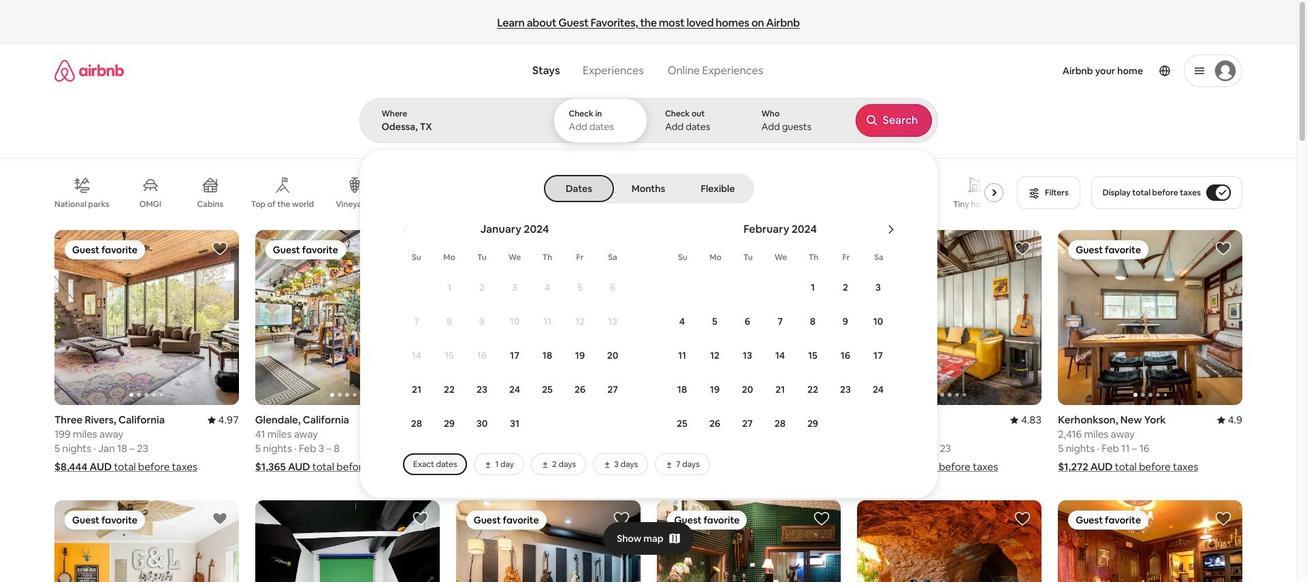 Task type: vqa. For each thing, say whether or not it's contained in the screenshot.
4.94 out of 5 average rating Image
yes



Task type: locate. For each thing, give the bounding box(es) containing it.
4.9 out of 5 average rating image for add to wishlist: glendale, california image
[[414, 413, 440, 426]]

tab panel
[[359, 98, 1307, 498]]

add to wishlist: atlanta, georgia image
[[1015, 240, 1031, 257]]

add to wishlist: la mesa, california image
[[212, 511, 228, 527]]

group
[[54, 166, 1009, 219], [54, 230, 239, 405], [255, 230, 440, 405], [456, 230, 640, 405], [657, 230, 841, 405], [857, 230, 1042, 405], [1058, 230, 1243, 405], [54, 501, 239, 582], [255, 501, 440, 582], [456, 501, 640, 582], [657, 501, 841, 582], [857, 501, 1042, 582], [1058, 501, 1243, 582]]

profile element
[[785, 44, 1243, 98]]

tab list
[[545, 174, 752, 204]]

add to wishlist: covington, georgia image
[[1215, 511, 1232, 527]]

add to wishlist: redwood valley, california image
[[814, 511, 830, 527]]

add to wishlist: oaxaca, mexico image
[[613, 240, 629, 257]]

Search destinations search field
[[382, 121, 530, 133]]

1 4.9 out of 5 average rating image from the left
[[414, 413, 440, 426]]

4.9 out of 5 average rating image
[[414, 413, 440, 426], [1217, 413, 1243, 426]]

0 horizontal spatial 4.9 out of 5 average rating image
[[414, 413, 440, 426]]

4.97 out of 5 average rating image
[[207, 413, 239, 426]]

4.94 out of 5 average rating image
[[810, 413, 841, 426]]

add to wishlist: saugerties, new york image
[[814, 240, 830, 257]]

add to wishlist: boulder, utah image
[[1015, 511, 1031, 527]]

2 4.9 out of 5 average rating image from the left
[[1217, 413, 1243, 426]]

1 horizontal spatial 4.9 out of 5 average rating image
[[1217, 413, 1243, 426]]

None search field
[[359, 44, 1307, 498]]

add to wishlist: glendale, california image
[[412, 240, 429, 257]]



Task type: describe. For each thing, give the bounding box(es) containing it.
add to wishlist: three rivers, california image
[[212, 240, 228, 257]]

4.83 out of 5 average rating image
[[1010, 413, 1042, 426]]

what can we help you find? tab list
[[522, 56, 656, 86]]

add to wishlist: kerhonkson, new york image
[[1215, 240, 1232, 257]]

calendar application
[[376, 208, 1307, 475]]

add to wishlist: nashville, tennessee image
[[613, 511, 629, 527]]

add to wishlist: franklin, tennessee image
[[412, 511, 429, 527]]

4.9 out of 5 average rating image for the add to wishlist: kerhonkson, new york 'image'
[[1217, 413, 1243, 426]]



